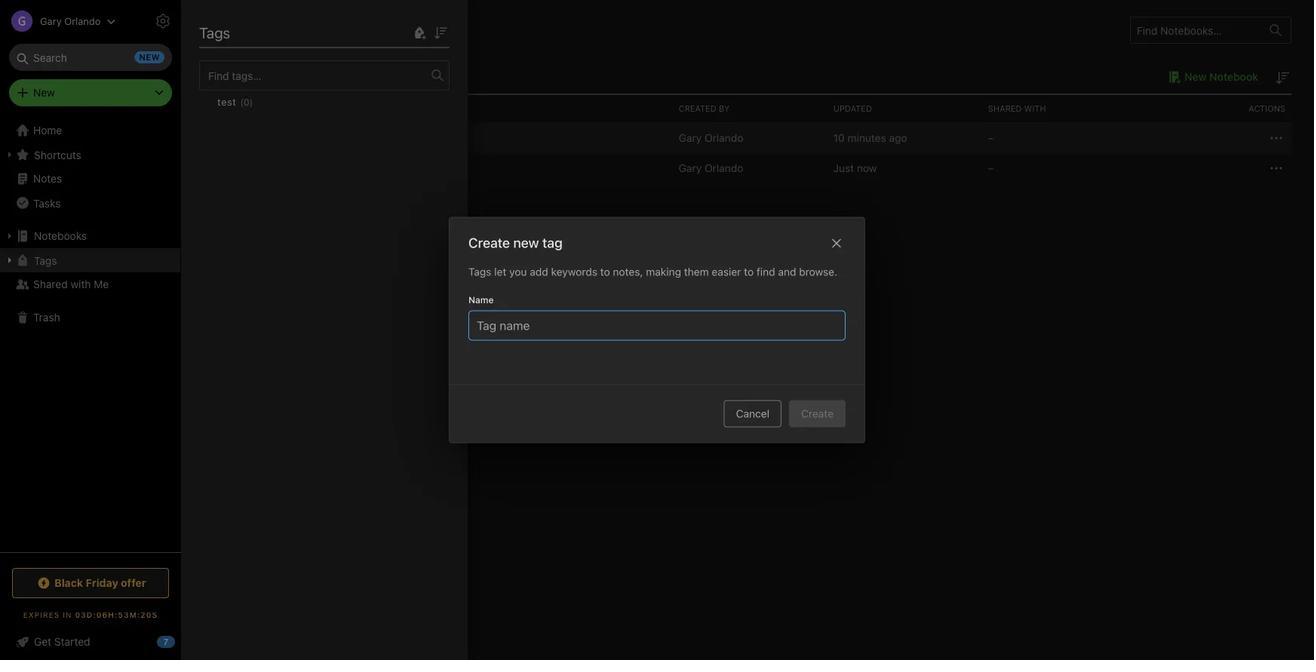 Task type: vqa. For each thing, say whether or not it's contained in the screenshot.
THE TASKS
yes



Task type: describe. For each thing, give the bounding box(es) containing it.
easier
[[712, 266, 741, 278]]

home
[[33, 124, 62, 137]]

tags inside button
[[34, 254, 57, 266]]

orlando for just now
[[705, 162, 743, 174]]

new
[[513, 235, 539, 251]]

create new tag image
[[410, 24, 428, 42]]

just now
[[833, 162, 877, 174]]

create for create
[[801, 407, 834, 420]]

notes
[[33, 172, 62, 185]]

ago
[[889, 132, 907, 144]]

shared with me
[[33, 278, 109, 290]]

notebook
[[1209, 71, 1258, 83]]

find
[[757, 266, 775, 278]]

black friday offer button
[[12, 568, 169, 598]]

me
[[94, 278, 109, 290]]

making
[[646, 266, 681, 278]]

home link
[[0, 118, 181, 143]]

minutes
[[848, 132, 886, 144]]

shortcuts button
[[0, 143, 180, 167]]

2
[[204, 70, 210, 83]]

1 to from the left
[[600, 266, 610, 278]]

keywords
[[551, 266, 597, 278]]

notes,
[[613, 266, 643, 278]]

and
[[778, 266, 796, 278]]

close image
[[828, 234, 846, 252]]

orlando for 10 minutes ago
[[705, 132, 743, 144]]

cancel
[[736, 407, 769, 420]]

you
[[509, 266, 527, 278]]

actions
[[1249, 104, 1285, 114]]

tree containing home
[[0, 118, 181, 551]]

title button
[[204, 95, 673, 122]]

them
[[684, 266, 709, 278]]

2 horizontal spatial tags
[[468, 266, 491, 278]]

gary for 10
[[679, 132, 702, 144]]

by
[[719, 104, 730, 114]]

(
[[240, 97, 244, 107]]

created
[[679, 104, 716, 114]]

test row
[[204, 153, 1291, 183]]

expand notebooks image
[[4, 230, 16, 242]]

row group inside notebooks element
[[204, 123, 1291, 183]]

notes link
[[0, 167, 180, 191]]

new notebook
[[1185, 71, 1258, 83]]

create for create new tag
[[468, 235, 510, 251]]

with
[[71, 278, 91, 290]]

add
[[530, 266, 548, 278]]

created by button
[[673, 95, 827, 122]]

expires
[[23, 610, 60, 619]]

updated
[[833, 104, 872, 114]]

tags let you add keywords to notes, making them easier to find and browse.
[[468, 266, 837, 278]]

trash
[[33, 311, 60, 324]]

first notebook row
[[204, 123, 1291, 153]]

shared
[[988, 104, 1022, 114]]



Task type: locate. For each thing, give the bounding box(es) containing it.
2 – from the top
[[988, 162, 994, 174]]

tasks
[[33, 197, 61, 209]]

tags left let in the left top of the page
[[468, 266, 491, 278]]

create button
[[789, 400, 846, 427]]

None search field
[[20, 44, 161, 71]]

orlando down by
[[705, 132, 743, 144]]

0 vertical spatial orlando
[[705, 132, 743, 144]]

let
[[494, 266, 506, 278]]

new notebook button
[[1163, 68, 1258, 86]]

1 horizontal spatial create
[[801, 407, 834, 420]]

new inside popup button
[[33, 86, 55, 99]]

new button
[[9, 79, 172, 106]]

created by
[[679, 104, 730, 114]]

Find Notebooks… text field
[[1131, 18, 1261, 42]]

1 horizontal spatial new
[[1185, 71, 1207, 83]]

1 gary orlando from the top
[[679, 132, 743, 144]]

black
[[54, 577, 83, 589]]

to left notes,
[[600, 266, 610, 278]]

expand tags image
[[4, 254, 16, 266]]

1 vertical spatial notebooks
[[34, 230, 87, 242]]

gary orlando down 'first notebook' row
[[679, 162, 743, 174]]

2 gary from the top
[[679, 162, 702, 174]]

0 vertical spatial gary orlando
[[679, 132, 743, 144]]

black friday offer
[[54, 577, 146, 589]]

tags
[[199, 23, 230, 41], [34, 254, 57, 266], [468, 266, 491, 278]]

name
[[468, 295, 494, 305]]

Find tags… text field
[[200, 65, 431, 85]]

trash link
[[0, 306, 180, 330]]

new for new notebook
[[1185, 71, 1207, 83]]

new
[[1185, 71, 1207, 83], [33, 86, 55, 99]]

Search text field
[[20, 44, 161, 71]]

gary for just
[[679, 162, 702, 174]]

gary orlando for just
[[679, 162, 743, 174]]

gary orlando down 'created by'
[[679, 132, 743, 144]]

0 horizontal spatial create
[[468, 235, 510, 251]]

Name text field
[[475, 311, 839, 340]]

10
[[833, 132, 845, 144]]

notebooks down tasks
[[34, 230, 87, 242]]

title
[[210, 104, 232, 114]]

gary orlando inside test row
[[679, 162, 743, 174]]

)
[[249, 97, 253, 107]]

tree
[[0, 118, 181, 551]]

orlando inside 'first notebook' row
[[705, 132, 743, 144]]

0 vertical spatial notebooks
[[204, 21, 276, 39]]

tasks button
[[0, 191, 180, 215]]

gary orlando
[[679, 132, 743, 144], [679, 162, 743, 174]]

create inside button
[[801, 407, 834, 420]]

row group containing gary orlando
[[204, 123, 1291, 183]]

just
[[833, 162, 854, 174]]

notebooks up notebooks
[[204, 21, 276, 39]]

updated button
[[827, 95, 982, 122]]

0 vertical spatial new
[[1185, 71, 1207, 83]]

1 horizontal spatial notebooks
[[204, 21, 276, 39]]

0 horizontal spatial new
[[33, 86, 55, 99]]

shortcuts
[[34, 148, 81, 161]]

orlando down 'first notebook' row
[[705, 162, 743, 174]]

0 vertical spatial gary
[[679, 132, 702, 144]]

notebooks
[[204, 21, 276, 39], [34, 230, 87, 242]]

to left find
[[744, 266, 754, 278]]

0 horizontal spatial to
[[600, 266, 610, 278]]

1 – from the top
[[988, 132, 994, 144]]

1 gary from the top
[[679, 132, 702, 144]]

new inside button
[[1185, 71, 1207, 83]]

– inside 'first notebook' row
[[988, 132, 994, 144]]

0 horizontal spatial notebooks
[[34, 230, 87, 242]]

1 vertical spatial –
[[988, 162, 994, 174]]

test
[[217, 96, 236, 107]]

0
[[244, 97, 249, 107]]

2 notebooks
[[204, 70, 269, 83]]

1 vertical spatial create
[[801, 407, 834, 420]]

1 vertical spatial gary
[[679, 162, 702, 174]]

notebooks inside tree
[[34, 230, 87, 242]]

now
[[857, 162, 877, 174]]

tag
[[542, 235, 563, 251]]

gary orlando inside 'first notebook' row
[[679, 132, 743, 144]]

gary inside 'first notebook' row
[[679, 132, 702, 144]]

1 vertical spatial new
[[33, 86, 55, 99]]

friday
[[86, 577, 118, 589]]

cancel button
[[724, 400, 782, 427]]

to
[[600, 266, 610, 278], [744, 266, 754, 278]]

2 gary orlando from the top
[[679, 162, 743, 174]]

tags up shared
[[34, 254, 57, 266]]

0 horizontal spatial tags
[[34, 254, 57, 266]]

test ( 0 )
[[217, 96, 253, 107]]

– inside test row
[[988, 162, 994, 174]]

create
[[468, 235, 510, 251], [801, 407, 834, 420]]

–
[[988, 132, 994, 144], [988, 162, 994, 174]]

1 horizontal spatial to
[[744, 266, 754, 278]]

1 orlando from the top
[[705, 132, 743, 144]]

row group
[[204, 123, 1291, 183]]

0 vertical spatial –
[[988, 132, 994, 144]]

notebooks link
[[0, 224, 180, 248]]

gary
[[679, 132, 702, 144], [679, 162, 702, 174]]

gary inside test row
[[679, 162, 702, 174]]

10 minutes ago
[[833, 132, 907, 144]]

new up actions button
[[1185, 71, 1207, 83]]

– for just now
[[988, 162, 994, 174]]

shared
[[33, 278, 68, 290]]

– for 10 minutes ago
[[988, 132, 994, 144]]

tags button
[[0, 248, 180, 272]]

expires in 03d:06h:53m:20s
[[23, 610, 158, 619]]

create new tag
[[468, 235, 563, 251]]

0 vertical spatial create
[[468, 235, 510, 251]]

with
[[1024, 104, 1046, 114]]

new up home
[[33, 86, 55, 99]]

notebooks element
[[181, 0, 1314, 660]]

create up let in the left top of the page
[[468, 235, 510, 251]]

shared with
[[988, 104, 1046, 114]]

browse.
[[799, 266, 837, 278]]

create right cancel
[[801, 407, 834, 420]]

2 orlando from the top
[[705, 162, 743, 174]]

shared with button
[[982, 95, 1137, 122]]

offer
[[121, 577, 146, 589]]

gary orlando for 10
[[679, 132, 743, 144]]

orlando
[[705, 132, 743, 144], [705, 162, 743, 174]]

notebooks
[[213, 70, 269, 83]]

tags up 2 on the left top of the page
[[199, 23, 230, 41]]

in
[[63, 610, 72, 619]]

orlando inside test row
[[705, 162, 743, 174]]

actions button
[[1137, 95, 1291, 122]]

2 to from the left
[[744, 266, 754, 278]]

shared with me link
[[0, 272, 180, 296]]

1 vertical spatial gary orlando
[[679, 162, 743, 174]]

1 vertical spatial orlando
[[705, 162, 743, 174]]

1 horizontal spatial tags
[[199, 23, 230, 41]]

settings image
[[154, 12, 172, 30]]

03d:06h:53m:20s
[[75, 610, 158, 619]]

new for new
[[33, 86, 55, 99]]



